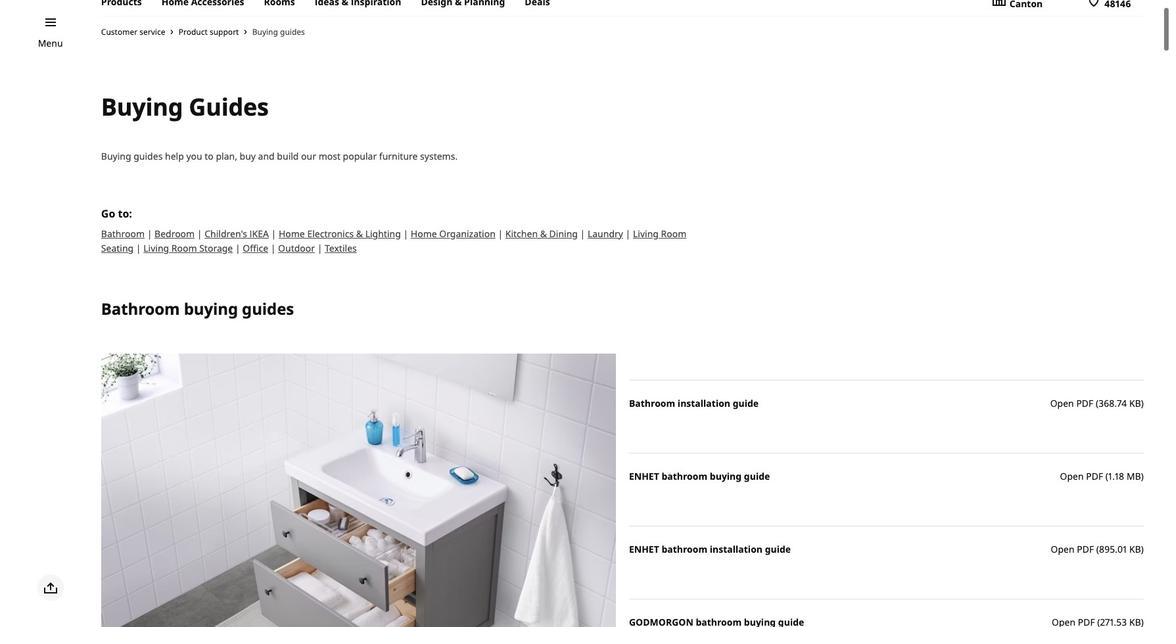 Task type: describe. For each thing, give the bounding box(es) containing it.
outdoor link
[[278, 242, 315, 254]]

buying guides
[[101, 91, 269, 123]]

pdf for 368.74
[[1077, 397, 1094, 409]]

customer service
[[101, 26, 165, 38]]

build
[[277, 150, 299, 162]]

to:
[[118, 206, 132, 221]]

textiles
[[325, 242, 357, 254]]

menu button
[[38, 36, 63, 51]]

guides
[[189, 91, 269, 123]]

| living room storage | office | outdoor | textiles
[[134, 242, 357, 254]]

1.18
[[1108, 470, 1125, 482]]

| right seating
[[136, 242, 141, 254]]

you
[[186, 150, 202, 162]]

pdf for 1.18
[[1086, 470, 1103, 482]]

) for 895.01 kb
[[1141, 543, 1144, 555]]

kb for 895.01 kb
[[1130, 543, 1141, 555]]

most
[[319, 150, 341, 162]]

living room storage link
[[143, 242, 233, 254]]

product support link
[[179, 26, 239, 38]]

go to:
[[101, 206, 132, 221]]

room inside living room seating
[[661, 227, 687, 240]]

| right lighting
[[403, 227, 408, 240]]

368.74
[[1099, 397, 1127, 409]]

furniture
[[379, 150, 418, 162]]

children's ikea link
[[205, 227, 269, 240]]

| down children's ikea link on the left top of page
[[235, 242, 240, 254]]

children's
[[205, 227, 247, 240]]

customer
[[101, 26, 138, 38]]

service
[[140, 26, 165, 38]]

| right ikea
[[271, 227, 276, 240]]

( for 895.01 kb
[[1097, 543, 1099, 555]]

open pdf ( 895.01 kb )
[[1051, 543, 1144, 555]]

go
[[101, 206, 115, 221]]

1 & from the left
[[356, 227, 363, 240]]

buying guides
[[252, 26, 305, 37]]

buying for buying guides
[[101, 91, 183, 123]]

outdoor
[[278, 242, 315, 254]]

) for 368.74 kb
[[1141, 397, 1144, 409]]

0 vertical spatial guide
[[733, 397, 759, 409]]

bathroom link
[[101, 227, 145, 240]]

organization
[[439, 227, 496, 240]]

2 & from the left
[[540, 227, 547, 240]]

0 horizontal spatial living
[[143, 242, 169, 254]]

enhet for enhet bathroom installation guide
[[629, 543, 659, 555]]

buying guides help you to plan, buy and build our most popular furniture systems.
[[101, 150, 458, 162]]

pdf for 895.01
[[1077, 543, 1094, 555]]

| right office link
[[271, 242, 276, 254]]

laundry
[[588, 227, 623, 240]]

home organization link
[[411, 227, 496, 240]]

( for 368.74 kb
[[1096, 397, 1099, 409]]

1 vertical spatial installation
[[710, 543, 763, 555]]

bathroom | bedroom | children's ikea | home electronics & lighting | home organization | kitchen & dining | laundry |
[[101, 227, 633, 240]]

0 horizontal spatial buying
[[184, 298, 238, 319]]

bedroom link
[[155, 227, 195, 240]]

| up "living room storage" link
[[197, 227, 202, 240]]



Task type: locate. For each thing, give the bounding box(es) containing it.
1 horizontal spatial home
[[411, 227, 437, 240]]

|
[[147, 227, 152, 240], [197, 227, 202, 240], [271, 227, 276, 240], [403, 227, 408, 240], [498, 227, 503, 240], [580, 227, 585, 240], [626, 227, 631, 240], [136, 242, 141, 254], [235, 242, 240, 254], [271, 242, 276, 254], [317, 242, 322, 254]]

0 horizontal spatial home
[[279, 227, 305, 240]]

0 horizontal spatial room
[[171, 242, 197, 254]]

| left kitchen
[[498, 227, 503, 240]]

laundry link
[[588, 227, 623, 240]]

kb right 895.01 at bottom
[[1130, 543, 1141, 555]]

0 vertical spatial living
[[633, 227, 659, 240]]

product support
[[179, 26, 239, 38]]

bathroom for bathroom | bedroom | children's ikea | home electronics & lighting | home organization | kitchen & dining | laundry |
[[101, 227, 145, 240]]

storage
[[199, 242, 233, 254]]

0 horizontal spatial &
[[356, 227, 363, 240]]

living
[[633, 227, 659, 240], [143, 242, 169, 254]]

buying
[[252, 26, 278, 37], [101, 91, 183, 123], [101, 150, 131, 162]]

bathroom buying guides
[[101, 298, 294, 319]]

dining
[[549, 227, 578, 240]]

3 ) from the top
[[1141, 543, 1144, 555]]

enhet
[[629, 470, 659, 482], [629, 543, 659, 555]]

open for open pdf ( 368.74 kb )
[[1050, 397, 1074, 409]]

2 vertical spatial (
[[1097, 543, 1099, 555]]

bathroom
[[662, 470, 708, 482], [662, 543, 708, 555]]

guide for buying
[[744, 470, 770, 482]]

pdf left '368.74'
[[1077, 397, 1094, 409]]

0 vertical spatial room
[[661, 227, 687, 240]]

buying for buying guides help you to plan, buy and build our most popular furniture systems.
[[101, 150, 131, 162]]

buying
[[184, 298, 238, 319], [710, 470, 742, 482]]

home
[[279, 227, 305, 240], [411, 227, 437, 240]]

1 vertical spatial kb
[[1130, 543, 1141, 555]]

guides
[[280, 26, 305, 37], [134, 150, 163, 162], [242, 298, 294, 319]]

textiles link
[[325, 242, 357, 254]]

systems.
[[420, 150, 458, 162]]

kb for 368.74 kb
[[1130, 397, 1141, 409]]

kitchen & dining link
[[505, 227, 578, 240]]

bathroom for bathroom installation guide
[[629, 397, 675, 409]]

1 vertical spatial enhet
[[629, 543, 659, 555]]

our
[[301, 150, 316, 162]]

2 bathroom from the top
[[662, 543, 708, 555]]

plan,
[[216, 150, 237, 162]]

bathroom for bathroom buying guides
[[101, 298, 180, 319]]

kitchen
[[505, 227, 538, 240]]

0 vertical spatial guides
[[280, 26, 305, 37]]

office link
[[243, 242, 268, 254]]

(
[[1096, 397, 1099, 409], [1106, 470, 1108, 482], [1097, 543, 1099, 555]]

1 bathroom from the top
[[662, 470, 708, 482]]

1 enhet from the top
[[629, 470, 659, 482]]

bathroom for installation
[[662, 543, 708, 555]]

) right '368.74'
[[1141, 397, 1144, 409]]

enhet for enhet bathroom buying guide
[[629, 470, 659, 482]]

buying right support
[[252, 26, 278, 37]]

2 vertical spatial pdf
[[1077, 543, 1094, 555]]

open left '368.74'
[[1050, 397, 1074, 409]]

2 enhet from the top
[[629, 543, 659, 555]]

0 vertical spatial installation
[[678, 397, 730, 409]]

installation
[[678, 397, 730, 409], [710, 543, 763, 555]]

to
[[205, 150, 214, 162]]

1 vertical spatial room
[[171, 242, 197, 254]]

2 vertical spatial guide
[[765, 543, 791, 555]]

0 vertical spatial pdf
[[1077, 397, 1094, 409]]

& left dining
[[540, 227, 547, 240]]

1 vertical spatial (
[[1106, 470, 1108, 482]]

buy
[[240, 150, 256, 162]]

) right the '1.18'
[[1141, 470, 1144, 482]]

open pdf ( 368.74 kb )
[[1050, 397, 1144, 409]]

2 vertical spatial guides
[[242, 298, 294, 319]]

guides for buying guides help you to plan, buy and build our most popular furniture systems.
[[134, 150, 163, 162]]

1 vertical spatial buying
[[101, 91, 183, 123]]

| down electronics
[[317, 242, 322, 254]]

office
[[243, 242, 268, 254]]

living room seating link
[[101, 227, 687, 254]]

2 ) from the top
[[1141, 470, 1144, 482]]

living right laundry
[[633, 227, 659, 240]]

1 vertical spatial bathroom
[[101, 298, 180, 319]]

kb right '368.74'
[[1130, 397, 1141, 409]]

buying up help
[[101, 91, 183, 123]]

help
[[165, 150, 184, 162]]

2 vertical spatial buying
[[101, 150, 131, 162]]

1 vertical spatial guide
[[744, 470, 770, 482]]

1 vertical spatial pdf
[[1086, 470, 1103, 482]]

mb
[[1127, 470, 1141, 482]]

| right dining
[[580, 227, 585, 240]]

)
[[1141, 397, 1144, 409], [1141, 470, 1144, 482], [1141, 543, 1144, 555]]

guide for installation
[[765, 543, 791, 555]]

customer service link
[[101, 26, 165, 38]]

open for open pdf ( 1.18 mb )
[[1060, 470, 1084, 482]]

home up the outdoor
[[279, 227, 305, 240]]

pdf left 895.01 at bottom
[[1077, 543, 1094, 555]]

1 vertical spatial open
[[1060, 470, 1084, 482]]

living room seating
[[101, 227, 687, 254]]

1 vertical spatial )
[[1141, 470, 1144, 482]]

ikea
[[250, 227, 269, 240]]

enhet bathroom installation guide
[[629, 543, 791, 555]]

2 vertical spatial bathroom
[[629, 397, 675, 409]]

0 vertical spatial buying
[[184, 298, 238, 319]]

2 home from the left
[[411, 227, 437, 240]]

& left lighting
[[356, 227, 363, 240]]

open left 895.01 at bottom
[[1051, 543, 1075, 555]]

home electronics & lighting link
[[279, 227, 401, 240]]

menu
[[38, 37, 63, 49]]

electronics
[[307, 227, 354, 240]]

guides for buying guides
[[280, 26, 305, 37]]

0 vertical spatial open
[[1050, 397, 1074, 409]]

product
[[179, 26, 208, 38]]

popular
[[343, 150, 377, 162]]

0 vertical spatial kb
[[1130, 397, 1141, 409]]

&
[[356, 227, 363, 240], [540, 227, 547, 240]]

and
[[258, 150, 275, 162]]

1 horizontal spatial buying
[[710, 470, 742, 482]]

bedroom
[[155, 227, 195, 240]]

1 vertical spatial bathroom
[[662, 543, 708, 555]]

895.01
[[1099, 543, 1127, 555]]

a white bathroom with a gray sink cabinet with the drawers open, displaying bathroom supplies image
[[101, 354, 616, 627]]

| left bedroom
[[147, 227, 152, 240]]

support
[[210, 26, 239, 38]]

1 vertical spatial buying
[[710, 470, 742, 482]]

living inside living room seating
[[633, 227, 659, 240]]

0 vertical spatial buying
[[252, 26, 278, 37]]

) right 895.01 at bottom
[[1141, 543, 1144, 555]]

0 vertical spatial bathroom
[[662, 470, 708, 482]]

enhet bathroom buying guide
[[629, 470, 770, 482]]

buying up "go to:"
[[101, 150, 131, 162]]

home right lighting
[[411, 227, 437, 240]]

seating
[[101, 242, 134, 254]]

1 vertical spatial guides
[[134, 150, 163, 162]]

1 home from the left
[[279, 227, 305, 240]]

lighting
[[365, 227, 401, 240]]

2 vertical spatial )
[[1141, 543, 1144, 555]]

0 vertical spatial (
[[1096, 397, 1099, 409]]

pdf
[[1077, 397, 1094, 409], [1086, 470, 1103, 482], [1077, 543, 1094, 555]]

( for 1.18 mb
[[1106, 470, 1108, 482]]

open for open pdf ( 895.01 kb )
[[1051, 543, 1075, 555]]

1 horizontal spatial &
[[540, 227, 547, 240]]

1 ) from the top
[[1141, 397, 1144, 409]]

kb
[[1130, 397, 1141, 409], [1130, 543, 1141, 555]]

1 kb from the top
[[1130, 397, 1141, 409]]

| right laundry
[[626, 227, 631, 240]]

open
[[1050, 397, 1074, 409], [1060, 470, 1084, 482], [1051, 543, 1075, 555]]

) for 1.18 mb
[[1141, 470, 1144, 482]]

open pdf ( 1.18 mb )
[[1060, 470, 1144, 482]]

2 kb from the top
[[1130, 543, 1141, 555]]

0 vertical spatial )
[[1141, 397, 1144, 409]]

guide
[[733, 397, 759, 409], [744, 470, 770, 482], [765, 543, 791, 555]]

open left the '1.18'
[[1060, 470, 1084, 482]]

bathroom for buying
[[662, 470, 708, 482]]

bathroom installation guide
[[629, 397, 759, 409]]

living down bedroom
[[143, 242, 169, 254]]

buying for buying guides
[[252, 26, 278, 37]]

room
[[661, 227, 687, 240], [171, 242, 197, 254]]

1 horizontal spatial room
[[661, 227, 687, 240]]

2 vertical spatial open
[[1051, 543, 1075, 555]]

1 horizontal spatial living
[[633, 227, 659, 240]]

0 vertical spatial enhet
[[629, 470, 659, 482]]

1 vertical spatial living
[[143, 242, 169, 254]]

pdf left the '1.18'
[[1086, 470, 1103, 482]]

bathroom
[[101, 227, 145, 240], [101, 298, 180, 319], [629, 397, 675, 409]]

0 vertical spatial bathroom
[[101, 227, 145, 240]]



Task type: vqa. For each thing, say whether or not it's contained in the screenshot.
1
no



